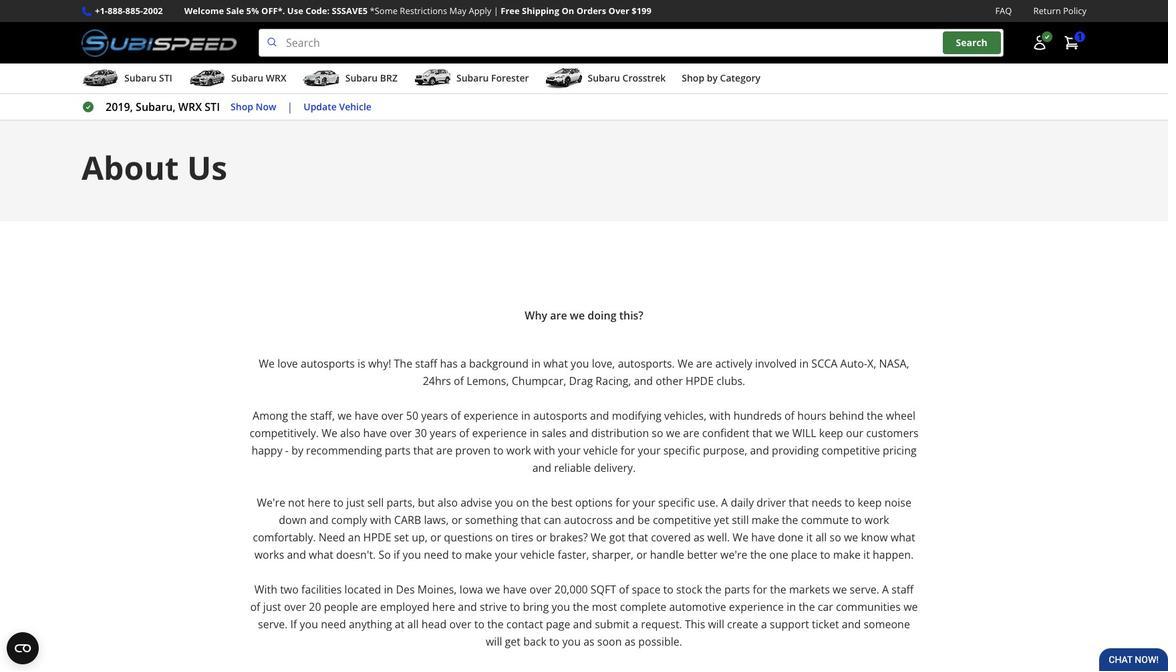 Task type: locate. For each thing, give the bounding box(es) containing it.
it down know
[[864, 548, 870, 562]]

keep down behind
[[819, 426, 844, 441]]

4 subaru from the left
[[457, 72, 489, 84]]

two
[[280, 582, 299, 597]]

1 vertical spatial so
[[830, 530, 841, 545]]

with down the sales at bottom left
[[534, 443, 555, 458]]

subaru for subaru wrx
[[231, 72, 264, 84]]

subaru inside subaru crosstrek dropdown button
[[588, 72, 620, 84]]

staff up 24hrs
[[415, 356, 437, 371]]

years right 30
[[430, 426, 457, 441]]

we're not here to just sell parts, but also advise you on the best options for your specific use. a daily driver that needs to keep noise down and comply with carb laws, or something that can autocross and be competitive yet still make the commute to work comfortably. need an hpde set up, or questions on tires or brakes? we got that covered as well. we have done it all so we know what works and what doesn't. so if you need to make your vehicle faster, sharper, or handle better we're the one place to make it happen.
[[253, 495, 916, 562]]

make down "questions"
[[465, 548, 492, 562]]

vehicle inside 'we're not here to just sell parts, but also advise you on the best options for your specific use. a daily driver that needs to keep noise down and comply with carb laws, or something that can autocross and be competitive yet still make the commute to work comfortably. need an hpde set up, or questions on tires or brakes? we got that covered as well. we have done it all so we know what works and what doesn't. so if you need to make your vehicle faster, sharper, or handle better we're the one place to make it happen.'
[[521, 548, 555, 562]]

1 vertical spatial competitive
[[653, 513, 711, 527]]

for down distribution
[[621, 443, 635, 458]]

1 vertical spatial all
[[407, 617, 419, 632]]

will left get
[[486, 634, 502, 649]]

all down the "commute"
[[816, 530, 827, 545]]

1 horizontal spatial wrx
[[266, 72, 287, 84]]

1 vertical spatial for
[[616, 495, 630, 510]]

located
[[345, 582, 381, 597]]

brakes?
[[550, 530, 588, 545]]

1 horizontal spatial on
[[516, 495, 529, 510]]

to
[[493, 443, 504, 458], [333, 495, 344, 510], [845, 495, 855, 510], [852, 513, 862, 527], [452, 548, 462, 562], [820, 548, 831, 562], [663, 582, 674, 597], [510, 600, 520, 614], [474, 617, 485, 632], [550, 634, 560, 649]]

by right -
[[292, 443, 303, 458]]

need inside with two facilities located in des moines, iowa we have over 20,000 sqft of space to stock the parts for the markets we serve. a staff of just over 20 people are employed here and strive to bring you the most complete automotive experience in the car communities we serve. if you need anything at all head over to the contact page and submit a request. this will create a support ticket and someone will get back to you as soon as possible.
[[321, 617, 346, 632]]

competitive
[[822, 443, 880, 458], [653, 513, 711, 527]]

0 horizontal spatial staff
[[415, 356, 437, 371]]

specific down vehicles, at the right bottom of page
[[664, 443, 700, 458]]

shop left now on the top left
[[231, 100, 253, 113]]

subaru up shop now
[[231, 72, 264, 84]]

1 horizontal spatial need
[[424, 548, 449, 562]]

2 vertical spatial experience
[[729, 600, 784, 614]]

request.
[[641, 617, 682, 632]]

will right this
[[708, 617, 725, 632]]

apply
[[469, 5, 492, 17]]

parts inside with two facilities located in des moines, iowa we have over 20,000 sqft of space to stock the parts for the markets we serve. a staff of just over 20 people are employed here and strive to bring you the most complete automotive experience in the car communities we serve. if you need anything at all head over to the contact page and submit a request. this will create a support ticket and someone will get back to you as soon as possible.
[[725, 582, 750, 597]]

we down staff,
[[322, 426, 338, 441]]

automotive
[[669, 600, 726, 614]]

a subaru forester thumbnail image image
[[414, 68, 451, 88]]

for inside among the staff, we have over 50 years of experience in autosports and modifying vehicles, with hundreds of hours behind the wheel competitively. we also have over 30 years of experience in sales and distribution so we are confident that we will keep our customers happy - by recommending parts that are proven to work with your vehicle for your specific purpose, and providing competitive pricing and reliable delivery.
[[621, 443, 635, 458]]

experience down the lemons,
[[464, 409, 519, 423]]

1 vertical spatial years
[[430, 426, 457, 441]]

or right up,
[[431, 530, 441, 545]]

subaru
[[124, 72, 157, 84], [231, 72, 264, 84], [345, 72, 378, 84], [457, 72, 489, 84], [588, 72, 620, 84]]

1 button
[[1058, 29, 1087, 56]]

staff down happen.
[[892, 582, 914, 597]]

just down the with
[[263, 600, 281, 614]]

0 vertical spatial work
[[507, 443, 531, 458]]

0 horizontal spatial just
[[263, 600, 281, 614]]

chumpcar,
[[512, 374, 566, 388]]

0 vertical spatial also
[[340, 426, 360, 441]]

covered
[[651, 530, 691, 545]]

a subaru crosstrek thumbnail image image
[[545, 68, 583, 88]]

0 vertical spatial serve.
[[850, 582, 880, 597]]

wrx inside dropdown button
[[266, 72, 287, 84]]

0 vertical spatial so
[[652, 426, 664, 441]]

has
[[440, 356, 458, 371]]

1 horizontal spatial work
[[865, 513, 890, 527]]

search input field
[[259, 29, 1004, 57]]

1 vertical spatial need
[[321, 617, 346, 632]]

why!
[[368, 356, 391, 371]]

subaru inside the 'subaru brz' dropdown button
[[345, 72, 378, 84]]

what up chumpcar,
[[544, 356, 568, 371]]

your down distribution
[[638, 443, 661, 458]]

1 horizontal spatial it
[[864, 548, 870, 562]]

1 horizontal spatial as
[[625, 634, 636, 649]]

0 horizontal spatial a
[[461, 356, 466, 371]]

here right not
[[308, 495, 331, 510]]

1 subaru from the left
[[124, 72, 157, 84]]

subaru for subaru sti
[[124, 72, 157, 84]]

1 vertical spatial just
[[263, 600, 281, 614]]

1 vertical spatial a
[[882, 582, 889, 597]]

it
[[806, 530, 813, 545], [864, 548, 870, 562]]

1 horizontal spatial parts
[[725, 582, 750, 597]]

sti down a subaru wrx thumbnail image
[[205, 100, 220, 114]]

providing
[[772, 443, 819, 458]]

here
[[308, 495, 331, 510], [432, 600, 455, 614]]

but
[[418, 495, 435, 510]]

1 vertical spatial keep
[[858, 495, 882, 510]]

all right the at on the left bottom of page
[[407, 617, 419, 632]]

1 horizontal spatial make
[[752, 513, 779, 527]]

subaru inside subaru sti dropdown button
[[124, 72, 157, 84]]

vehicle up delivery.
[[584, 443, 618, 458]]

as right soon
[[625, 634, 636, 649]]

for up create
[[753, 582, 767, 597]]

| left free
[[494, 5, 499, 17]]

2 vertical spatial for
[[753, 582, 767, 597]]

0 vertical spatial all
[[816, 530, 827, 545]]

competitive inside among the staff, we have over 50 years of experience in autosports and modifying vehicles, with hundreds of hours behind the wheel competitively. we also have over 30 years of experience in sales and distribution so we are confident that we will keep our customers happy - by recommending parts that are proven to work with your vehicle for your specific purpose, and providing competitive pricing and reliable delivery.
[[822, 443, 880, 458]]

commute
[[801, 513, 849, 527]]

customers
[[866, 426, 919, 441]]

1 horizontal spatial just
[[346, 495, 365, 510]]

1 horizontal spatial sti
[[205, 100, 220, 114]]

work inside 'we're not here to just sell parts, but also advise you on the best options for your specific use. a daily driver that needs to keep noise down and comply with carb laws, or something that can autocross and be competitive yet still make the commute to work comfortably. need an hpde set up, or questions on tires or brakes? we got that covered as well. we have done it all so we know what works and what doesn't. so if you need to make your vehicle faster, sharper, or handle better we're the one place to make it happen.'
[[865, 513, 890, 527]]

1 horizontal spatial will
[[708, 617, 725, 632]]

experience up create
[[729, 600, 784, 614]]

0 vertical spatial sti
[[159, 72, 172, 84]]

1 horizontal spatial a
[[882, 582, 889, 597]]

crosstrek
[[623, 72, 666, 84]]

subaru crosstrek button
[[545, 66, 666, 93]]

0 horizontal spatial competitive
[[653, 513, 711, 527]]

have inside with two facilities located in des moines, iowa we have over 20,000 sqft of space to stock the parts for the markets we serve. a staff of just over 20 people are employed here and strive to bring you the most complete automotive experience in the car communities we serve. if you need anything at all head over to the contact page and submit a request. this will create a support ticket and someone will get back to you as soon as possible.
[[503, 582, 527, 597]]

autosports left is
[[301, 356, 355, 371]]

shop for shop by category
[[682, 72, 705, 84]]

0 vertical spatial need
[[424, 548, 449, 562]]

specific inside 'we're not here to just sell parts, but also advise you on the best options for your specific use. a daily driver that needs to keep noise down and comply with carb laws, or something that can autocross and be competitive yet still make the commute to work comfortably. need an hpde set up, or questions on tires or brakes? we got that covered as well. we have done it all so we know what works and what doesn't. so if you need to make your vehicle faster, sharper, or handle better we're the one place to make it happen.'
[[658, 495, 695, 510]]

1 vertical spatial on
[[496, 530, 509, 545]]

30
[[415, 426, 427, 441]]

about
[[82, 146, 179, 189]]

subaru inside subaru forester dropdown button
[[457, 72, 489, 84]]

category
[[720, 72, 761, 84]]

to right the proven at the left of page
[[493, 443, 504, 458]]

specific left use.
[[658, 495, 695, 510]]

the left markets
[[770, 582, 787, 597]]

for inside with two facilities located in des moines, iowa we have over 20,000 sqft of space to stock the parts for the markets we serve. a staff of just over 20 people are employed here and strive to bring you the most complete automotive experience in the car communities we serve. if you need anything at all head over to the contact page and submit a request. this will create a support ticket and someone will get back to you as soon as possible.
[[753, 582, 767, 597]]

2 subaru from the left
[[231, 72, 264, 84]]

0 vertical spatial for
[[621, 443, 635, 458]]

0 horizontal spatial work
[[507, 443, 531, 458]]

with up confident
[[710, 409, 731, 423]]

hundreds
[[734, 409, 782, 423]]

hpde inside 'we're not here to just sell parts, but also advise you on the best options for your specific use. a daily driver that needs to keep noise down and comply with carb laws, or something that can autocross and be competitive yet still make the commute to work comfortably. need an hpde set up, or questions on tires or brakes? we got that covered as well. we have done it all so we know what works and what doesn't. so if you need to make your vehicle faster, sharper, or handle better we're the one place to make it happen.'
[[363, 530, 391, 545]]

0 horizontal spatial autosports
[[301, 356, 355, 371]]

and left be
[[616, 513, 635, 527]]

1 vertical spatial also
[[438, 495, 458, 510]]

competitive inside 'we're not here to just sell parts, but also advise you on the best options for your specific use. a daily driver that needs to keep noise down and comply with carb laws, or something that can autocross and be competitive yet still make the commute to work comfortably. need an hpde set up, or questions on tires or brakes? we got that covered as well. we have done it all so we know what works and what doesn't. so if you need to make your vehicle faster, sharper, or handle better we're the one place to make it happen.'
[[653, 513, 711, 527]]

laws,
[[424, 513, 449, 527]]

stock
[[677, 582, 703, 597]]

1 horizontal spatial autosports
[[533, 409, 588, 423]]

in up support
[[787, 600, 796, 614]]

sti
[[159, 72, 172, 84], [205, 100, 220, 114]]

experience inside with two facilities located in des moines, iowa we have over 20,000 sqft of space to stock the parts for the markets we serve. a staff of just over 20 people are employed here and strive to bring you the most complete automotive experience in the car communities we serve. if you need anything at all head over to the contact page and submit a request. this will create a support ticket and someone will get back to you as soon as possible.
[[729, 600, 784, 614]]

0 vertical spatial a
[[721, 495, 728, 510]]

1 horizontal spatial vehicle
[[584, 443, 618, 458]]

as inside 'we're not here to just sell parts, but also advise you on the best options for your specific use. a daily driver that needs to keep noise down and comply with carb laws, or something that can autocross and be competitive yet still make the commute to work comfortably. need an hpde set up, or questions on tires or brakes? we got that covered as well. we have done it all so we know what works and what doesn't. so if you need to make your vehicle faster, sharper, or handle better we're the one place to make it happen.'
[[694, 530, 705, 545]]

update vehicle button
[[304, 99, 372, 115]]

just
[[346, 495, 365, 510], [263, 600, 281, 614]]

pricing
[[883, 443, 917, 458]]

we inside 'we're not here to just sell parts, but also advise you on the best options for your specific use. a daily driver that needs to keep noise down and comply with carb laws, or something that can autocross and be competitive yet still make the commute to work comfortably. need an hpde set up, or questions on tires or brakes? we got that covered as well. we have done it all so we know what works and what doesn't. so if you need to make your vehicle faster, sharper, or handle better we're the one place to make it happen.'
[[844, 530, 858, 545]]

1 vertical spatial will
[[486, 634, 502, 649]]

autosports.
[[618, 356, 675, 371]]

0 vertical spatial just
[[346, 495, 365, 510]]

what down need
[[309, 548, 333, 562]]

of inside we love autosports is why! the staff has a background in what you love, autosports. we are actively involved in scca auto-x, nasa, 24hrs of lemons, chumpcar, drag racing, and other hpde clubs.
[[454, 374, 464, 388]]

we left doing on the top right
[[570, 308, 585, 323]]

vehicles,
[[665, 409, 707, 423]]

0 vertical spatial hpde
[[686, 374, 714, 388]]

0 vertical spatial staff
[[415, 356, 437, 371]]

+1-
[[95, 5, 108, 17]]

up,
[[412, 530, 428, 545]]

button image
[[1032, 35, 1048, 51]]

1 vertical spatial experience
[[472, 426, 527, 441]]

all inside with two facilities located in des moines, iowa we have over 20,000 sqft of space to stock the parts for the markets we serve. a staff of just over 20 people are employed here and strive to bring you the most complete automotive experience in the car communities we serve. if you need anything at all head over to the contact page and submit a request. this will create a support ticket and someone will get back to you as soon as possible.
[[407, 617, 419, 632]]

by inside among the staff, we have over 50 years of experience in autosports and modifying vehicles, with hundreds of hours behind the wheel competitively. we also have over 30 years of experience in sales and distribution so we are confident that we will keep our customers happy - by recommending parts that are proven to work with your vehicle for your specific purpose, and providing competitive pricing and reliable delivery.
[[292, 443, 303, 458]]

0 vertical spatial by
[[707, 72, 718, 84]]

just inside with two facilities located in des moines, iowa we have over 20,000 sqft of space to stock the parts for the markets we serve. a staff of just over 20 people are employed here and strive to bring you the most complete automotive experience in the car communities we serve. if you need anything at all head over to the contact page and submit a request. this will create a support ticket and someone will get back to you as soon as possible.
[[263, 600, 281, 614]]

a up communities
[[882, 582, 889, 597]]

also
[[340, 426, 360, 441], [438, 495, 458, 510]]

0 horizontal spatial vehicle
[[521, 548, 555, 562]]

code:
[[306, 5, 330, 17]]

recommending
[[306, 443, 382, 458]]

what up happen.
[[891, 530, 916, 545]]

faq
[[996, 5, 1012, 17]]

keep inside 'we're not here to just sell parts, but also advise you on the best options for your specific use. a daily driver that needs to keep noise down and comply with carb laws, or something that can autocross and be competitive yet still make the commute to work comfortably. need an hpde set up, or questions on tires or brakes? we got that covered as well. we have done it all so we know what works and what doesn't. so if you need to make your vehicle faster, sharper, or handle better we're the one place to make it happen.'
[[858, 495, 882, 510]]

1 vertical spatial serve.
[[258, 617, 288, 632]]

set
[[394, 530, 409, 545]]

brz
[[380, 72, 398, 84]]

forester
[[491, 72, 529, 84]]

shop left the category
[[682, 72, 705, 84]]

work up know
[[865, 513, 890, 527]]

we right staff,
[[338, 409, 352, 423]]

as left soon
[[584, 634, 595, 649]]

here down 'moines,'
[[432, 600, 455, 614]]

2 horizontal spatial as
[[694, 530, 705, 545]]

0 horizontal spatial will
[[486, 634, 502, 649]]

shop
[[682, 72, 705, 84], [231, 100, 253, 113]]

in down chumpcar,
[[521, 409, 531, 423]]

0 horizontal spatial sti
[[159, 72, 172, 84]]

on up tires
[[516, 495, 529, 510]]

what inside we love autosports is why! the staff has a background in what you love, autosports. we are actively involved in scca auto-x, nasa, 24hrs of lemons, chumpcar, drag racing, and other hpde clubs.
[[544, 356, 568, 371]]

1 horizontal spatial also
[[438, 495, 458, 510]]

lemons,
[[467, 374, 509, 388]]

*some
[[370, 5, 398, 17]]

the
[[291, 409, 307, 423], [867, 409, 883, 423], [532, 495, 548, 510], [782, 513, 799, 527], [750, 548, 767, 562], [705, 582, 722, 597], [770, 582, 787, 597], [573, 600, 589, 614], [799, 600, 815, 614], [487, 617, 504, 632]]

driver
[[757, 495, 786, 510]]

0 horizontal spatial by
[[292, 443, 303, 458]]

1 horizontal spatial |
[[494, 5, 499, 17]]

on left tires
[[496, 530, 509, 545]]

0 horizontal spatial all
[[407, 617, 419, 632]]

0 vertical spatial years
[[421, 409, 448, 423]]

years up 30
[[421, 409, 448, 423]]

| right now on the top left
[[287, 100, 293, 114]]

0 vertical spatial competitive
[[822, 443, 880, 458]]

return
[[1034, 5, 1061, 17]]

daily
[[731, 495, 754, 510]]

keep inside among the staff, we have over 50 years of experience in autosports and modifying vehicles, with hundreds of hours behind the wheel competitively. we also have over 30 years of experience in sales and distribution so we are confident that we will keep our customers happy - by recommending parts that are proven to work with your vehicle for your specific purpose, and providing competitive pricing and reliable delivery.
[[819, 426, 844, 441]]

1 vertical spatial shop
[[231, 100, 253, 113]]

parts down we're
[[725, 582, 750, 597]]

20
[[309, 600, 321, 614]]

sell
[[367, 495, 384, 510]]

that down be
[[628, 530, 648, 545]]

0 horizontal spatial wrx
[[178, 100, 202, 114]]

1 horizontal spatial with
[[534, 443, 555, 458]]

experience up the proven at the left of page
[[472, 426, 527, 441]]

subaru left the forester
[[457, 72, 489, 84]]

0 vertical spatial vehicle
[[584, 443, 618, 458]]

1 horizontal spatial staff
[[892, 582, 914, 597]]

a subaru wrx thumbnail image image
[[188, 68, 226, 88]]

1 vertical spatial what
[[891, 530, 916, 545]]

1 vertical spatial here
[[432, 600, 455, 614]]

clubs.
[[717, 374, 746, 388]]

the up customers
[[867, 409, 883, 423]]

1 vertical spatial parts
[[725, 582, 750, 597]]

are up anything
[[361, 600, 377, 614]]

confident
[[702, 426, 750, 441]]

0 vertical spatial with
[[710, 409, 731, 423]]

0 horizontal spatial so
[[652, 426, 664, 441]]

0 vertical spatial it
[[806, 530, 813, 545]]

sti up the 2019, subaru, wrx sti
[[159, 72, 172, 84]]

subaru for subaru forester
[[457, 72, 489, 84]]

down
[[279, 513, 307, 527]]

will
[[793, 426, 817, 441]]

0 vertical spatial experience
[[464, 409, 519, 423]]

0 horizontal spatial also
[[340, 426, 360, 441]]

shop inside dropdown button
[[682, 72, 705, 84]]

doesn't.
[[336, 548, 376, 562]]

1 vertical spatial autosports
[[533, 409, 588, 423]]

to up know
[[852, 513, 862, 527]]

we down vehicles, at the right bottom of page
[[666, 426, 681, 441]]

0 vertical spatial what
[[544, 356, 568, 371]]

and inside we love autosports is why! the staff has a background in what you love, autosports. we are actively involved in scca auto-x, nasa, 24hrs of lemons, chumpcar, drag racing, and other hpde clubs.
[[634, 374, 653, 388]]

shop by category button
[[682, 66, 761, 93]]

0 vertical spatial here
[[308, 495, 331, 510]]

1 horizontal spatial all
[[816, 530, 827, 545]]

hpde up so
[[363, 530, 391, 545]]

iowa
[[460, 582, 483, 597]]

subaru left crosstrek
[[588, 72, 620, 84]]

search button
[[943, 32, 1001, 54]]

with down sell
[[370, 513, 392, 527]]

so down the "commute"
[[830, 530, 841, 545]]

1 vertical spatial vehicle
[[521, 548, 555, 562]]

1 vertical spatial staff
[[892, 582, 914, 597]]

0 horizontal spatial parts
[[385, 443, 411, 458]]

work right the proven at the left of page
[[507, 443, 531, 458]]

have inside 'we're not here to just sell parts, but also advise you on the best options for your specific use. a daily driver that needs to keep noise down and comply with carb laws, or something that can autocross and be competitive yet still make the commute to work comfortably. need an hpde set up, or questions on tires or brakes? we got that covered as well. we have done it all so we know what works and what doesn't. so if you need to make your vehicle faster, sharper, or handle better we're the one place to make it happen.'
[[752, 530, 775, 545]]

1 vertical spatial sti
[[205, 100, 220, 114]]

1 horizontal spatial competitive
[[822, 443, 880, 458]]

with
[[710, 409, 731, 423], [534, 443, 555, 458], [370, 513, 392, 527]]

by
[[707, 72, 718, 84], [292, 443, 303, 458]]

wrx up now on the top left
[[266, 72, 287, 84]]

are left the proven at the left of page
[[436, 443, 453, 458]]

we down still
[[733, 530, 749, 545]]

1 horizontal spatial serve.
[[850, 582, 880, 597]]

racing,
[[596, 374, 631, 388]]

by left the category
[[707, 72, 718, 84]]

subaru inside dropdown button
[[231, 72, 264, 84]]

comfortably.
[[253, 530, 316, 545]]

search
[[956, 36, 988, 49]]

we up providing at the bottom right of the page
[[775, 426, 790, 441]]

a right create
[[761, 617, 767, 632]]

you
[[571, 356, 589, 371], [495, 495, 513, 510], [403, 548, 421, 562], [552, 600, 570, 614], [300, 617, 318, 632], [563, 634, 581, 649]]

handle
[[650, 548, 685, 562]]

5 subaru from the left
[[588, 72, 620, 84]]

are left 'actively'
[[696, 356, 713, 371]]

1 vertical spatial |
[[287, 100, 293, 114]]

1 horizontal spatial keep
[[858, 495, 882, 510]]

0 vertical spatial parts
[[385, 443, 411, 458]]

and
[[634, 374, 653, 388], [590, 409, 609, 423], [570, 426, 589, 441], [750, 443, 769, 458], [533, 461, 552, 475], [309, 513, 329, 527], [616, 513, 635, 527], [287, 548, 306, 562], [458, 600, 477, 614], [573, 617, 592, 632], [842, 617, 861, 632]]

0 horizontal spatial hpde
[[363, 530, 391, 545]]

subaru up subaru,
[[124, 72, 157, 84]]

also inside 'we're not here to just sell parts, but also advise you on the best options for your specific use. a daily driver that needs to keep noise down and comply with carb laws, or something that can autocross and be competitive yet still make the commute to work comfortably. need an hpde set up, or questions on tires or brakes? we got that covered as well. we have done it all so we know what works and what doesn't. so if you need to make your vehicle faster, sharper, or handle better we're the one place to make it happen.'
[[438, 495, 458, 510]]

welcome sale 5% off*. use code: sssave5 *some restrictions may apply | free shipping on orders over $199
[[184, 5, 652, 17]]

3 subaru from the left
[[345, 72, 378, 84]]

modifying
[[612, 409, 662, 423]]

1 horizontal spatial so
[[830, 530, 841, 545]]

0 vertical spatial specific
[[664, 443, 700, 458]]

well.
[[708, 530, 730, 545]]

1 horizontal spatial what
[[544, 356, 568, 371]]

we left know
[[844, 530, 858, 545]]

1 vertical spatial wrx
[[178, 100, 202, 114]]

parts
[[385, 443, 411, 458], [725, 582, 750, 597]]

just inside 'we're not here to just sell parts, but also advise you on the best options for your specific use. a daily driver that needs to keep noise down and comply with carb laws, or something that can autocross and be competitive yet still make the commute to work comfortably. need an hpde set up, or questions on tires or brakes? we got that covered as well. we have done it all so we know what works and what doesn't. so if you need to make your vehicle faster, sharper, or handle better we're the one place to make it happen.'
[[346, 495, 365, 510]]

subaru brz button
[[303, 66, 398, 93]]

hpde inside we love autosports is why! the staff has a background in what you love, autosports. we are actively involved in scca auto-x, nasa, 24hrs of lemons, chumpcar, drag racing, and other hpde clubs.
[[686, 374, 714, 388]]

2 vertical spatial with
[[370, 513, 392, 527]]

a inside we love autosports is why! the staff has a background in what you love, autosports. we are actively involved in scca auto-x, nasa, 24hrs of lemons, chumpcar, drag racing, and other hpde clubs.
[[461, 356, 466, 371]]

can
[[544, 513, 561, 527]]

that up tires
[[521, 513, 541, 527]]



Task type: describe. For each thing, give the bounding box(es) containing it.
to right place in the right of the page
[[820, 548, 831, 562]]

that down hundreds
[[753, 426, 773, 441]]

still
[[732, 513, 749, 527]]

auto-
[[841, 356, 868, 371]]

this?
[[619, 308, 644, 323]]

use
[[287, 5, 303, 17]]

50
[[406, 409, 419, 423]]

the
[[394, 356, 413, 371]]

the down markets
[[799, 600, 815, 614]]

and up distribution
[[590, 409, 609, 423]]

restrictions
[[400, 5, 447, 17]]

to down page
[[550, 634, 560, 649]]

to inside among the staff, we have over 50 years of experience in autosports and modifying vehicles, with hundreds of hours behind the wheel competitively. we also have over 30 years of experience in sales and distribution so we are confident that we will keep our customers happy - by recommending parts that are proven to work with your vehicle for your specific purpose, and providing competitive pricing and reliable delivery.
[[493, 443, 504, 458]]

0 horizontal spatial on
[[496, 530, 509, 545]]

options
[[575, 495, 613, 510]]

over left 30
[[390, 426, 412, 441]]

your down tires
[[495, 548, 518, 562]]

so inside among the staff, we have over 50 years of experience in autosports and modifying vehicles, with hundreds of hours behind the wheel competitively. we also have over 30 years of experience in sales and distribution so we are confident that we will keep our customers happy - by recommending parts that are proven to work with your vehicle for your specific purpose, and providing competitive pricing and reliable delivery.
[[652, 426, 664, 441]]

we're
[[257, 495, 285, 510]]

staff inside we love autosports is why! the staff has a background in what you love, autosports. we are actively involved in scca auto-x, nasa, 24hrs of lemons, chumpcar, drag racing, and other hpde clubs.
[[415, 356, 437, 371]]

so inside 'we're not here to just sell parts, but also advise you on the best options for your specific use. a daily driver that needs to keep noise down and comply with carb laws, or something that can autocross and be competitive yet still make the commute to work comfortably. need an hpde set up, or questions on tires or brakes? we got that covered as well. we have done it all so we know what works and what doesn't. so if you need to make your vehicle faster, sharper, or handle better we're the one place to make it happen.'
[[830, 530, 841, 545]]

better
[[687, 548, 718, 562]]

other
[[656, 374, 683, 388]]

888-
[[108, 5, 125, 17]]

0 horizontal spatial what
[[309, 548, 333, 562]]

we up other
[[678, 356, 694, 371]]

885-
[[125, 5, 143, 17]]

carb
[[394, 513, 421, 527]]

and left "reliable" at the bottom
[[533, 461, 552, 475]]

to left stock in the bottom right of the page
[[663, 582, 674, 597]]

your up be
[[633, 495, 656, 510]]

proven
[[455, 443, 491, 458]]

in left 'scca'
[[800, 356, 809, 371]]

specific inside among the staff, we have over 50 years of experience in autosports and modifying vehicles, with hundreds of hours behind the wheel competitively. we also have over 30 years of experience in sales and distribution so we are confident that we will keep our customers happy - by recommending parts that are proven to work with your vehicle for your specific purpose, and providing competitive pricing and reliable delivery.
[[664, 443, 700, 458]]

the left the one
[[750, 548, 767, 562]]

so
[[379, 548, 391, 562]]

the up can
[[532, 495, 548, 510]]

0 horizontal spatial serve.
[[258, 617, 288, 632]]

24hrs
[[423, 374, 451, 388]]

1 vertical spatial with
[[534, 443, 555, 458]]

with two facilities located in des moines, iowa we have over 20,000 sqft of space to stock the parts for the markets we serve. a staff of just over 20 people are employed here and strive to bring you the most complete automotive experience in the car communities we serve. if you need anything at all head over to the contact page and submit a request. this will create a support ticket and someone will get back to you as soon as possible.
[[250, 582, 918, 649]]

to up the contact
[[510, 600, 520, 614]]

work inside among the staff, we have over 50 years of experience in autosports and modifying vehicles, with hundreds of hours behind the wheel competitively. we also have over 30 years of experience in sales and distribution so we are confident that we will keep our customers happy - by recommending parts that are proven to work with your vehicle for your specific purpose, and providing competitive pricing and reliable delivery.
[[507, 443, 531, 458]]

all inside 'we're not here to just sell parts, but also advise you on the best options for your specific use. a daily driver that needs to keep noise down and comply with carb laws, or something that can autocross and be competitive yet still make the commute to work comfortably. need an hpde set up, or questions on tires or brakes? we got that covered as well. we have done it all so we know what works and what doesn't. so if you need to make your vehicle faster, sharper, or handle better we're the one place to make it happen.'
[[816, 530, 827, 545]]

by inside dropdown button
[[707, 72, 718, 84]]

subispeed logo image
[[82, 29, 237, 57]]

soon
[[597, 634, 622, 649]]

2 horizontal spatial a
[[761, 617, 767, 632]]

here inside 'we're not here to just sell parts, but also advise you on the best options for your specific use. a daily driver that needs to keep noise down and comply with carb laws, or something that can autocross and be competitive yet still make the commute to work comfortably. need an hpde set up, or questions on tires or brakes? we got that covered as well. we have done it all so we know what works and what doesn't. so if you need to make your vehicle faster, sharper, or handle better we're the one place to make it happen.'
[[308, 495, 331, 510]]

and right page
[[573, 617, 592, 632]]

to down "questions"
[[452, 548, 462, 562]]

now
[[256, 100, 276, 113]]

best
[[551, 495, 573, 510]]

we left love
[[259, 356, 275, 371]]

with
[[254, 582, 277, 597]]

the up automotive
[[705, 582, 722, 597]]

communities
[[836, 600, 901, 614]]

2019, subaru, wrx sti
[[106, 100, 220, 114]]

autosports inside among the staff, we have over 50 years of experience in autosports and modifying vehicles, with hundreds of hours behind the wheel competitively. we also have over 30 years of experience in sales and distribution so we are confident that we will keep our customers happy - by recommending parts that are proven to work with your vehicle for your specific purpose, and providing competitive pricing and reliable delivery.
[[533, 409, 588, 423]]

that right 'driver'
[[789, 495, 809, 510]]

in left "des"
[[384, 582, 393, 597]]

sssave5
[[332, 5, 368, 17]]

if
[[291, 617, 297, 632]]

we up strive
[[486, 582, 500, 597]]

or left handle on the right
[[637, 548, 647, 562]]

sales
[[542, 426, 567, 441]]

20,000
[[555, 582, 588, 597]]

we inside among the staff, we have over 50 years of experience in autosports and modifying vehicles, with hundreds of hours behind the wheel competitively. we also have over 30 years of experience in sales and distribution so we are confident that we will keep our customers happy - by recommending parts that are proven to work with your vehicle for your specific purpose, and providing competitive pricing and reliable delivery.
[[322, 426, 338, 441]]

0 vertical spatial on
[[516, 495, 529, 510]]

scca
[[812, 356, 838, 371]]

the down '20,000'
[[573, 600, 589, 614]]

at
[[395, 617, 405, 632]]

if
[[394, 548, 400, 562]]

vehicle
[[339, 100, 372, 113]]

over up bring
[[530, 582, 552, 597]]

to up comply
[[333, 495, 344, 510]]

here inside with two facilities located in des moines, iowa we have over 20,000 sqft of space to stock the parts for the markets we serve. a staff of just over 20 people are employed here and strive to bring you the most complete automotive experience in the car communities we serve. if you need anything at all head over to the contact page and submit a request. this will create a support ticket and someone will get back to you as soon as possible.
[[432, 600, 455, 614]]

space
[[632, 582, 661, 597]]

we love autosports is why! the staff has a background in what you love, autosports. we are actively involved in scca auto-x, nasa, 24hrs of lemons, chumpcar, drag racing, and other hpde clubs.
[[259, 356, 910, 388]]

support
[[770, 617, 809, 632]]

vehicle inside among the staff, we have over 50 years of experience in autosports and modifying vehicles, with hundreds of hours behind the wheel competitively. we also have over 30 years of experience in sales and distribution so we are confident that we will keep our customers happy - by recommending parts that are proven to work with your vehicle for your specific purpose, and providing competitive pricing and reliable delivery.
[[584, 443, 618, 458]]

among the staff, we have over 50 years of experience in autosports and modifying vehicles, with hundreds of hours behind the wheel competitively. we also have over 30 years of experience in sales and distribution so we are confident that we will keep our customers happy - by recommending parts that are proven to work with your vehicle for your specific purpose, and providing competitive pricing and reliable delivery.
[[250, 409, 919, 475]]

behind
[[829, 409, 864, 423]]

the down strive
[[487, 617, 504, 632]]

we left got
[[591, 530, 607, 545]]

0 horizontal spatial it
[[806, 530, 813, 545]]

and up need
[[309, 513, 329, 527]]

2 horizontal spatial what
[[891, 530, 916, 545]]

2019,
[[106, 100, 133, 114]]

you inside we love autosports is why! the staff has a background in what you love, autosports. we are actively involved in scca auto-x, nasa, 24hrs of lemons, chumpcar, drag racing, and other hpde clubs.
[[571, 356, 589, 371]]

2 horizontal spatial with
[[710, 409, 731, 423]]

and right the sales at bottom left
[[570, 426, 589, 441]]

policy
[[1064, 5, 1087, 17]]

are inside we love autosports is why! the staff has a background in what you love, autosports. we are actively involved in scca auto-x, nasa, 24hrs of lemons, chumpcar, drag racing, and other hpde clubs.
[[696, 356, 713, 371]]

facilities
[[301, 582, 342, 597]]

subaru forester button
[[414, 66, 529, 93]]

works
[[254, 548, 284, 562]]

shop now link
[[231, 99, 276, 115]]

a subaru brz thumbnail image image
[[303, 68, 340, 88]]

sti inside dropdown button
[[159, 72, 172, 84]]

subaru,
[[136, 100, 176, 114]]

possible.
[[639, 634, 683, 649]]

background
[[469, 356, 529, 371]]

with inside 'we're not here to just sell parts, but also advise you on the best options for your specific use. a daily driver that needs to keep noise down and comply with carb laws, or something that can autocross and be competitive yet still make the commute to work comfortably. need an hpde set up, or questions on tires or brakes? we got that covered as well. we have done it all so we know what works and what doesn't. so if you need to make your vehicle faster, sharper, or handle better we're the one place to make it happen.'
[[370, 513, 392, 527]]

and right purpose,
[[750, 443, 769, 458]]

people
[[324, 600, 358, 614]]

car
[[818, 600, 833, 614]]

are down vehicles, at the right bottom of page
[[683, 426, 700, 441]]

hours
[[798, 409, 827, 423]]

the up competitively.
[[291, 409, 307, 423]]

$199
[[632, 5, 652, 17]]

why are we doing this?
[[525, 308, 644, 323]]

most
[[592, 600, 617, 614]]

we're
[[721, 548, 748, 562]]

shop for shop now
[[231, 100, 253, 113]]

that down 30
[[413, 443, 434, 458]]

staff inside with two facilities located in des moines, iowa we have over 20,000 sqft of space to stock the parts for the markets we serve. a staff of just over 20 people are employed here and strive to bring you the most complete automotive experience in the car communities we serve. if you need anything at all head over to the contact page and submit a request. this will create a support ticket and someone will get back to you as soon as possible.
[[892, 582, 914, 597]]

sqft
[[591, 582, 616, 597]]

1 vertical spatial it
[[864, 548, 870, 562]]

subaru sti
[[124, 72, 172, 84]]

on
[[562, 5, 574, 17]]

not
[[288, 495, 305, 510]]

involved
[[755, 356, 797, 371]]

also inside among the staff, we have over 50 years of experience in autosports and modifying vehicles, with hundreds of hours behind the wheel competitively. we also have over 30 years of experience in sales and distribution so we are confident that we will keep our customers happy - by recommending parts that are proven to work with your vehicle for your specific purpose, and providing competitive pricing and reliable delivery.
[[340, 426, 360, 441]]

subaru wrx
[[231, 72, 287, 84]]

0 horizontal spatial make
[[465, 548, 492, 562]]

happen.
[[873, 548, 914, 562]]

and down iowa on the bottom left of page
[[458, 600, 477, 614]]

advise
[[461, 495, 492, 510]]

parts inside among the staff, we have over 50 years of experience in autosports and modifying vehicles, with hundreds of hours behind the wheel competitively. we also have over 30 years of experience in sales and distribution so we are confident that we will keep our customers happy - by recommending parts that are proven to work with your vehicle for your specific purpose, and providing competitive pricing and reliable delivery.
[[385, 443, 411, 458]]

over left 50
[[381, 409, 404, 423]]

parts,
[[387, 495, 415, 510]]

subaru crosstrek
[[588, 72, 666, 84]]

is
[[358, 356, 365, 371]]

subaru for subaru crosstrek
[[588, 72, 620, 84]]

subaru sti button
[[82, 66, 172, 93]]

wheel
[[886, 409, 916, 423]]

about us
[[82, 146, 227, 189]]

0 horizontal spatial |
[[287, 100, 293, 114]]

a subaru sti thumbnail image image
[[82, 68, 119, 88]]

in up chumpcar,
[[532, 356, 541, 371]]

a inside with two facilities located in des moines, iowa we have over 20,000 sqft of space to stock the parts for the markets we serve. a staff of just over 20 people are employed here and strive to bring you the most complete automotive experience in the car communities we serve. if you need anything at all head over to the contact page and submit a request. this will create a support ticket and someone will get back to you as soon as possible.
[[882, 582, 889, 597]]

free
[[501, 5, 520, 17]]

your up "reliable" at the bottom
[[558, 443, 581, 458]]

2 horizontal spatial make
[[833, 548, 861, 562]]

are right why
[[550, 308, 567, 323]]

and down communities
[[842, 617, 861, 632]]

or right 'laws,'
[[452, 513, 462, 527]]

staff,
[[310, 409, 335, 423]]

over up if
[[284, 600, 306, 614]]

subaru for subaru brz
[[345, 72, 378, 84]]

the up done
[[782, 513, 799, 527]]

need inside 'we're not here to just sell parts, but also advise you on the best options for your specific use. a daily driver that needs to keep noise down and comply with carb laws, or something that can autocross and be competitive yet still make the commute to work comfortably. need an hpde set up, or questions on tires or brakes? we got that covered as well. we have done it all so we know what works and what doesn't. so if you need to make your vehicle faster, sharper, or handle better we're the one place to make it happen.'
[[424, 548, 449, 562]]

0 vertical spatial |
[[494, 5, 499, 17]]

we up car
[[833, 582, 847, 597]]

or right tires
[[536, 530, 547, 545]]

for inside 'we're not here to just sell parts, but also advise you on the best options for your specific use. a daily driver that needs to keep noise down and comply with carb laws, or something that can autocross and be competitive yet still make the commute to work comfortably. need an hpde set up, or questions on tires or brakes? we got that covered as well. we have done it all so we know what works and what doesn't. so if you need to make your vehicle faster, sharper, or handle better we're the one place to make it happen.'
[[616, 495, 630, 510]]

complete
[[620, 600, 667, 614]]

5%
[[246, 5, 259, 17]]

and down comfortably.
[[287, 548, 306, 562]]

may
[[450, 5, 467, 17]]

over right head
[[449, 617, 472, 632]]

autosports inside we love autosports is why! the staff has a background in what you love, autosports. we are actively involved in scca auto-x, nasa, 24hrs of lemons, chumpcar, drag racing, and other hpde clubs.
[[301, 356, 355, 371]]

open widget image
[[7, 632, 39, 664]]

page
[[546, 617, 570, 632]]

in left the sales at bottom left
[[530, 426, 539, 441]]

nasa,
[[879, 356, 910, 371]]

to right needs
[[845, 495, 855, 510]]

orders
[[577, 5, 606, 17]]

subaru wrx button
[[188, 66, 287, 93]]

to down strive
[[474, 617, 485, 632]]

-
[[285, 443, 289, 458]]

a inside 'we're not here to just sell parts, but also advise you on the best options for your specific use. a daily driver that needs to keep noise down and comply with carb laws, or something that can autocross and be competitive yet still make the commute to work comfortably. need an hpde set up, or questions on tires or brakes? we got that covered as well. we have done it all so we know what works and what doesn't. so if you need to make your vehicle faster, sharper, or handle better we're the one place to make it happen.'
[[721, 495, 728, 510]]

1 horizontal spatial a
[[632, 617, 638, 632]]

0 horizontal spatial as
[[584, 634, 595, 649]]

use.
[[698, 495, 719, 510]]

are inside with two facilities located in des moines, iowa we have over 20,000 sqft of space to stock the parts for the markets we serve. a staff of just over 20 people are employed here and strive to bring you the most complete automotive experience in the car communities we serve. if you need anything at all head over to the contact page and submit a request. this will create a support ticket and someone will get back to you as soon as possible.
[[361, 600, 377, 614]]

off*.
[[261, 5, 285, 17]]

we up someone
[[904, 600, 918, 614]]

competitively.
[[250, 426, 319, 441]]

submit
[[595, 617, 630, 632]]



Task type: vqa. For each thing, say whether or not it's contained in the screenshot.
help
no



